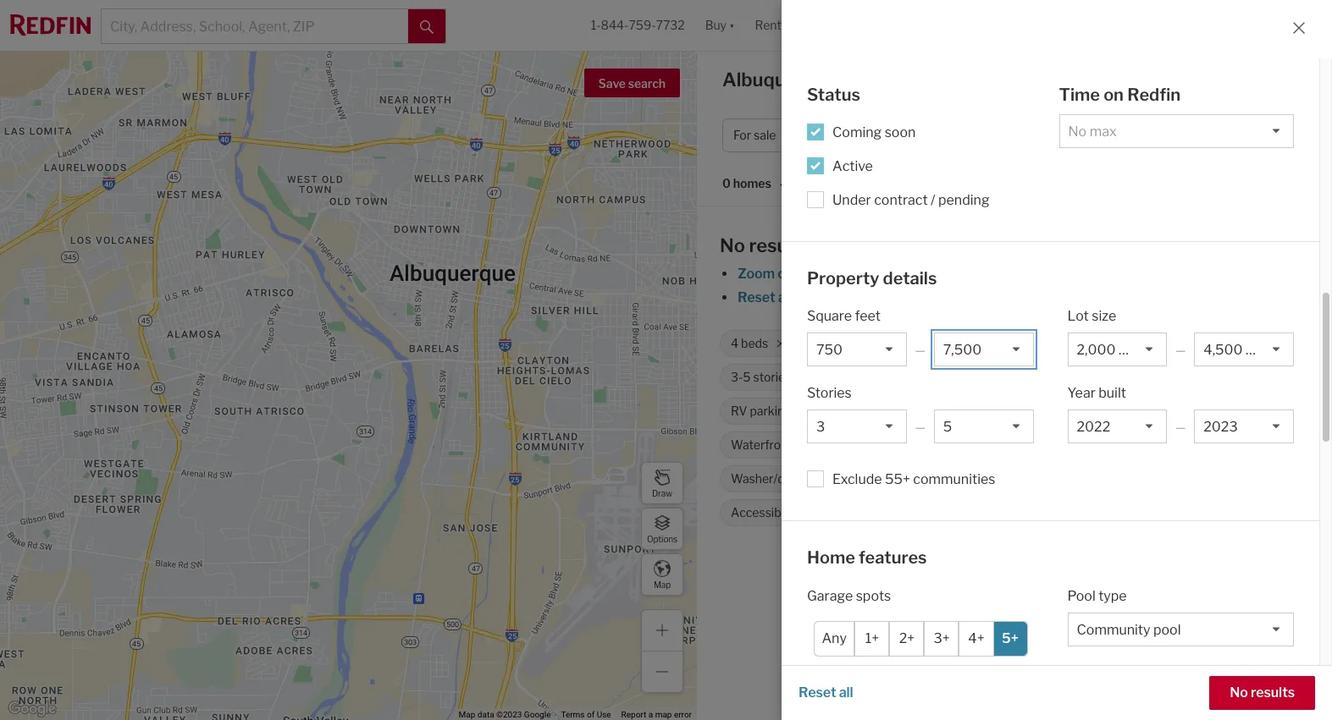 Task type: vqa. For each thing, say whether or not it's contained in the screenshot.
the topmost the results
yes



Task type: describe. For each thing, give the bounding box(es) containing it.
pets allowed
[[1042, 438, 1113, 453]]

air conditioning
[[838, 404, 925, 419]]

remove waterfront image
[[802, 441, 812, 451]]

map for map
[[654, 580, 671, 590]]

coming
[[833, 124, 882, 140]]

5+ parking spots
[[871, 506, 963, 520]]

5
[[743, 371, 751, 385]]

include
[[833, 685, 879, 701]]

0
[[723, 177, 731, 191]]

:
[[817, 177, 820, 191]]

remove 4 bd / 4+ ba image
[[1090, 130, 1100, 141]]

750-7,500 sq. ft.
[[906, 337, 1000, 351]]

washer/dryer
[[731, 472, 807, 487]]

pets
[[1042, 438, 1067, 453]]

draw
[[652, 488, 673, 499]]

remove 750-7,500 sq. ft. image
[[1010, 339, 1020, 349]]

remove guest house image
[[976, 474, 986, 485]]

report a map error
[[621, 711, 692, 720]]

home type
[[905, 128, 966, 143]]

7,500
[[934, 337, 968, 351]]

allowed
[[1070, 438, 1113, 453]]

search
[[628, 76, 666, 91]]

5+ radio
[[993, 621, 1028, 657]]

google
[[524, 711, 551, 720]]

remove washer/dryer hookup image
[[861, 474, 871, 485]]

basement
[[839, 438, 896, 453]]

1 ft. from the left
[[988, 337, 1000, 351]]

stories
[[807, 385, 852, 402]]

— for square feet
[[915, 343, 926, 358]]

a
[[649, 711, 653, 720]]

4 for 4 beds
[[731, 337, 739, 351]]

1-844-759-7732 link
[[591, 18, 685, 33]]

sale
[[978, 69, 1016, 91]]

4+ baths
[[813, 337, 861, 351]]

view
[[972, 438, 997, 453]]

under contract / pending
[[833, 192, 990, 208]]

market
[[1121, 74, 1167, 90]]

waterfront
[[731, 438, 793, 453]]

home features
[[807, 548, 927, 568]]

filters
[[795, 290, 833, 306]]

rv
[[731, 404, 748, 419]]

terms of use
[[561, 711, 611, 720]]

guest house
[[898, 472, 968, 487]]

use
[[597, 711, 611, 720]]

bedroom
[[1114, 404, 1164, 419]]

property details
[[807, 268, 937, 288]]

reset all button
[[799, 677, 854, 711]]

for
[[948, 69, 974, 91]]

details
[[883, 268, 937, 288]]

no results button
[[1210, 677, 1316, 711]]

0 vertical spatial on
[[1104, 85, 1124, 105]]

759-
[[629, 18, 656, 33]]

4+ for 4+ baths
[[813, 337, 827, 351]]

all inside button
[[839, 685, 854, 701]]

3 sq. from the left
[[1155, 337, 1170, 351]]

outdoor
[[882, 685, 933, 701]]

redfin link
[[897, 565, 939, 581]]

0 horizontal spatial results
[[749, 235, 811, 257]]

7732
[[656, 18, 685, 33]]

no inside button
[[1230, 685, 1249, 701]]

washer/dryer hookup
[[731, 472, 852, 487]]

home for home type
[[905, 128, 939, 143]]

map button
[[641, 554, 684, 596]]

conditioning
[[856, 404, 925, 419]]

type for pool type
[[1099, 588, 1127, 604]]

4 bd / 4+ ba
[[1016, 128, 1081, 143]]

remove air conditioning image
[[934, 407, 944, 417]]

built 2022-2023
[[837, 371, 929, 385]]

750-
[[906, 337, 934, 351]]

market insights link
[[1121, 55, 1222, 92]]

report
[[621, 711, 647, 720]]

fixer-
[[976, 371, 1008, 385]]

contract
[[874, 192, 928, 208]]

0 horizontal spatial no
[[720, 235, 745, 257]]

1+
[[866, 631, 879, 647]]

option group containing any
[[814, 621, 1028, 657]]

save search button
[[584, 69, 680, 97]]

ft.-
[[1102, 337, 1118, 351]]

beds
[[741, 337, 769, 351]]

©2023
[[497, 711, 522, 720]]

accessible home
[[731, 506, 826, 520]]

map region
[[0, 0, 862, 721]]

submit search image
[[420, 20, 434, 34]]

out
[[778, 266, 799, 282]]

remove rv parking image
[[800, 407, 810, 417]]

map for map data ©2023 google
[[459, 711, 476, 720]]

— for lot size
[[1176, 343, 1186, 358]]

remove 4 beds image
[[776, 339, 786, 349]]

remove pets allowed image
[[1121, 441, 1131, 451]]

zoom out button
[[737, 266, 800, 282]]

year built
[[1068, 385, 1127, 402]]

lot size
[[1068, 308, 1117, 324]]

have
[[941, 438, 969, 453]]

reset inside button
[[799, 685, 837, 701]]

feet
[[855, 308, 881, 324]]

insights
[[1170, 74, 1222, 90]]

rv parking
[[731, 404, 792, 419]]

type for home type
[[941, 128, 966, 143]]

of
[[587, 711, 595, 720]]



Task type: locate. For each thing, give the bounding box(es) containing it.
3-
[[731, 371, 743, 385]]

ft. left remove 750-7,500 sq. ft. icon
[[988, 337, 1000, 351]]

2023
[[899, 371, 929, 385]]

0 vertical spatial spots
[[932, 506, 963, 520]]

0 horizontal spatial ft.
[[988, 337, 1000, 351]]

year
[[1068, 385, 1096, 402]]

— up 2023
[[915, 343, 926, 358]]

/ for pending
[[931, 192, 936, 208]]

home
[[794, 506, 826, 520]]

baths
[[830, 337, 861, 351]]

0 horizontal spatial parking
[[750, 404, 792, 419]]

Any radio
[[814, 621, 855, 657]]

lot
[[1068, 308, 1089, 324]]

1 vertical spatial home
[[807, 548, 856, 568]]

1 horizontal spatial redfin
[[1128, 85, 1181, 105]]

parking for 5+
[[888, 506, 930, 520]]

1 sq. from the left
[[970, 337, 986, 351]]

0 vertical spatial all
[[778, 290, 793, 306]]

1-844-759-7732
[[591, 18, 685, 33]]

reset all filters button
[[737, 290, 834, 306]]

— down main
[[1176, 420, 1186, 435]]

1 vertical spatial on
[[1167, 404, 1181, 419]]

4 left beds
[[731, 337, 739, 351]]

home type button
[[894, 119, 998, 152]]

/
[[1044, 128, 1048, 143], [931, 192, 936, 208]]

2 horizontal spatial parking
[[935, 685, 983, 701]]

0 horizontal spatial home
[[807, 548, 856, 568]]

remove fireplace image
[[1030, 407, 1041, 417]]

home for home features
[[807, 548, 856, 568]]

2 ft. from the left
[[1173, 337, 1184, 351]]

map
[[654, 580, 671, 590], [459, 711, 476, 720]]

1 horizontal spatial no
[[1230, 685, 1249, 701]]

4+ left 5+ radio
[[969, 631, 985, 647]]

reset inside zoom out reset all filters
[[738, 290, 776, 306]]

on left main
[[1167, 404, 1181, 419]]

0 vertical spatial map
[[654, 580, 671, 590]]

0 horizontal spatial on
[[1104, 85, 1124, 105]]

remove primary bedroom on main image
[[1220, 407, 1230, 417]]

reset down the any option
[[799, 685, 837, 701]]

1 vertical spatial 4
[[731, 337, 739, 351]]

1 vertical spatial /
[[931, 192, 936, 208]]

3+ radio
[[925, 621, 959, 657]]

spots down house
[[932, 506, 963, 520]]

2 horizontal spatial sq.
[[1155, 337, 1170, 351]]

map inside button
[[654, 580, 671, 590]]

3+
[[934, 631, 950, 647]]

reset all
[[799, 685, 854, 701]]

remove 2,000 sq. ft.-4,500 sq. ft. lot image
[[1213, 339, 1224, 349]]

time on redfin
[[1059, 85, 1181, 105]]

4+ for 4+
[[969, 631, 985, 647]]

•
[[780, 178, 784, 192]]

type right pool
[[1099, 588, 1127, 604]]

2 vertical spatial 4+
[[969, 631, 985, 647]]

4+ radio
[[959, 621, 994, 657]]

— for stories
[[915, 420, 926, 435]]

1 vertical spatial results
[[1251, 685, 1295, 701]]

no
[[720, 235, 745, 257], [1230, 685, 1249, 701]]

0 vertical spatial no results
[[720, 235, 811, 257]]

parking for rv
[[750, 404, 792, 419]]

all down the any option
[[839, 685, 854, 701]]

albuquerque,
[[723, 69, 842, 91]]

4 for 4 bd / 4+ ba
[[1016, 128, 1024, 143]]

price
[[826, 128, 855, 143]]

1 horizontal spatial home
[[905, 128, 939, 143]]

sq. left ft.-
[[1083, 337, 1099, 351]]

1 horizontal spatial on
[[1167, 404, 1181, 419]]

4+ inside radio
[[969, 631, 985, 647]]

list box
[[1059, 114, 1294, 148], [807, 333, 907, 367], [934, 333, 1034, 367], [1068, 333, 1168, 367], [1195, 333, 1294, 367], [807, 410, 907, 444], [934, 410, 1034, 444], [1068, 410, 1168, 444], [1195, 410, 1294, 444], [1068, 613, 1294, 647]]

—
[[915, 343, 926, 358], [1176, 343, 1186, 358], [915, 420, 926, 435], [1176, 420, 1186, 435]]

albuquerque, nm homes for sale
[[723, 69, 1016, 91]]

1 horizontal spatial 4
[[1016, 128, 1024, 143]]

0 vertical spatial 5+
[[871, 506, 885, 520]]

size
[[1092, 308, 1117, 324]]

any
[[822, 631, 847, 647]]

4 left bd
[[1016, 128, 1024, 143]]

— left lot
[[1176, 343, 1186, 358]]

1 horizontal spatial 4+
[[969, 631, 985, 647]]

2 horizontal spatial 4+
[[1050, 128, 1065, 143]]

sq. right 7,500
[[970, 337, 986, 351]]

1 vertical spatial all
[[839, 685, 854, 701]]

3-5 stories
[[731, 371, 791, 385]]

home down homes
[[905, 128, 939, 143]]

sort
[[792, 177, 817, 191]]

air
[[838, 404, 854, 419]]

0 vertical spatial no
[[720, 235, 745, 257]]

1 vertical spatial reset
[[799, 685, 837, 701]]

1 vertical spatial no results
[[1230, 685, 1295, 701]]

ba
[[1068, 128, 1081, 143]]

0 horizontal spatial sq.
[[970, 337, 986, 351]]

5+ for 5+
[[1002, 631, 1019, 647]]

1 horizontal spatial ft.
[[1173, 337, 1184, 351]]

have view
[[941, 438, 997, 453]]

primary bedroom on main
[[1068, 404, 1211, 419]]

redfin
[[1128, 85, 1181, 105], [897, 565, 939, 581]]

2 sq. from the left
[[1083, 337, 1099, 351]]

bd
[[1027, 128, 1041, 143]]

spots down home features
[[856, 588, 891, 604]]

for sale button
[[723, 119, 809, 152]]

google image
[[4, 699, 60, 721]]

4+ left baths
[[813, 337, 827, 351]]

include outdoor parking
[[833, 685, 983, 701]]

0 vertical spatial parking
[[750, 404, 792, 419]]

— for year built
[[1176, 420, 1186, 435]]

exclude
[[833, 472, 882, 488]]

pool
[[1068, 588, 1096, 604]]

price button
[[815, 119, 887, 152]]

zoom
[[738, 266, 775, 282]]

4+ inside "button"
[[1050, 128, 1065, 143]]

parking
[[750, 404, 792, 419], [888, 506, 930, 520], [935, 685, 983, 701]]

1 horizontal spatial reset
[[799, 685, 837, 701]]

built
[[837, 371, 862, 385]]

1 horizontal spatial 5+
[[1002, 631, 1019, 647]]

terms of use link
[[561, 711, 611, 720]]

soon
[[885, 124, 916, 140]]

1 vertical spatial spots
[[856, 588, 891, 604]]

for
[[734, 128, 751, 143]]

map down options
[[654, 580, 671, 590]]

1 vertical spatial 5+
[[1002, 631, 1019, 647]]

2+ radio
[[890, 621, 925, 657]]

1 horizontal spatial map
[[654, 580, 671, 590]]

/ inside "button"
[[1044, 128, 1048, 143]]

0 horizontal spatial 4+
[[813, 337, 827, 351]]

1 vertical spatial no
[[1230, 685, 1249, 701]]

0 horizontal spatial redfin
[[897, 565, 939, 581]]

0 horizontal spatial reset
[[738, 290, 776, 306]]

sq.
[[970, 337, 986, 351], [1083, 337, 1099, 351], [1155, 337, 1170, 351]]

map
[[655, 711, 672, 720]]

2,000 sq. ft.-4,500 sq. ft. lot
[[1047, 337, 1201, 351]]

1 horizontal spatial spots
[[932, 506, 963, 520]]

/ right bd
[[1044, 128, 1048, 143]]

1 vertical spatial parking
[[888, 506, 930, 520]]

all inside zoom out reset all filters
[[778, 290, 793, 306]]

map left data
[[459, 711, 476, 720]]

stories
[[754, 371, 791, 385]]

active
[[833, 158, 873, 174]]

home up garage
[[807, 548, 856, 568]]

zoom out reset all filters
[[738, 266, 833, 306]]

2022-
[[865, 371, 899, 385]]

5+ right 4+ radio
[[1002, 631, 1019, 647]]

garage spots
[[807, 588, 891, 604]]

guest
[[898, 472, 932, 487]]

main
[[1184, 404, 1211, 419]]

data
[[478, 711, 494, 720]]

remove basement image
[[904, 441, 914, 451]]

exclude 55+ communities
[[833, 472, 996, 488]]

0 vertical spatial 4+
[[1050, 128, 1065, 143]]

0 vertical spatial redfin
[[1128, 85, 1181, 105]]

on right time
[[1104, 85, 1124, 105]]

5+ down remove washer/dryer hookup image in the bottom of the page
[[871, 506, 885, 520]]

communities
[[913, 472, 996, 488]]

0 horizontal spatial spots
[[856, 588, 891, 604]]

0 vertical spatial 4
[[1016, 128, 1024, 143]]

square feet
[[807, 308, 881, 324]]

map data ©2023 google
[[459, 711, 551, 720]]

parking right rv at the bottom right of the page
[[750, 404, 792, 419]]

results
[[749, 235, 811, 257], [1251, 685, 1295, 701]]

1+ radio
[[855, 621, 890, 657]]

0 horizontal spatial 5+
[[871, 506, 885, 520]]

/ left 'pending'
[[931, 192, 936, 208]]

1 horizontal spatial parking
[[888, 506, 930, 520]]

accessible
[[731, 506, 791, 520]]

no results
[[720, 235, 811, 257], [1230, 685, 1295, 701]]

0 horizontal spatial 4
[[731, 337, 739, 351]]

2+
[[899, 631, 915, 647]]

homes
[[733, 177, 772, 191]]

0 vertical spatial results
[[749, 235, 811, 257]]

homes
[[881, 69, 944, 91]]

0 vertical spatial type
[[941, 128, 966, 143]]

1 horizontal spatial type
[[1099, 588, 1127, 604]]

City, Address, School, Agent, ZIP search field
[[102, 9, 408, 43]]

0 vertical spatial home
[[905, 128, 939, 143]]

sq. right 4,500
[[1155, 337, 1170, 351]]

1 vertical spatial redfin
[[897, 565, 939, 581]]

property
[[807, 268, 880, 288]]

built
[[1099, 385, 1127, 402]]

4+ left ba on the top of the page
[[1050, 128, 1065, 143]]

0 horizontal spatial /
[[931, 192, 936, 208]]

type right 'soon'
[[941, 128, 966, 143]]

5+
[[871, 506, 885, 520], [1002, 631, 1019, 647]]

0 horizontal spatial map
[[459, 711, 476, 720]]

1 vertical spatial map
[[459, 711, 476, 720]]

all down out
[[778, 290, 793, 306]]

2 vertical spatial parking
[[935, 685, 983, 701]]

status
[[807, 85, 861, 105]]

0 homes • sort : recommended
[[723, 177, 908, 192]]

no results inside button
[[1230, 685, 1295, 701]]

home inside button
[[905, 128, 939, 143]]

1 vertical spatial type
[[1099, 588, 1127, 604]]

1 horizontal spatial all
[[839, 685, 854, 701]]

coming soon
[[833, 124, 916, 140]]

market insights
[[1121, 74, 1222, 90]]

features
[[859, 548, 927, 568]]

remove have view image
[[1005, 441, 1015, 451]]

parking down exclude 55+ communities
[[888, 506, 930, 520]]

recommended
[[822, 177, 908, 191]]

reset down zoom
[[738, 290, 776, 306]]

1 horizontal spatial results
[[1251, 685, 1295, 701]]

5+ inside radio
[[1002, 631, 1019, 647]]

/ for 4+
[[1044, 128, 1048, 143]]

ft. left lot
[[1173, 337, 1184, 351]]

4 inside 4 bd / 4+ ba "button"
[[1016, 128, 1024, 143]]

results inside button
[[1251, 685, 1295, 701]]

0 horizontal spatial all
[[778, 290, 793, 306]]

1 vertical spatial 4+
[[813, 337, 827, 351]]

option group
[[814, 621, 1028, 657]]

1 horizontal spatial /
[[1044, 128, 1048, 143]]

parking right outdoor on the bottom of the page
[[935, 685, 983, 701]]

error
[[674, 711, 692, 720]]

0 vertical spatial reset
[[738, 290, 776, 306]]

844-
[[601, 18, 629, 33]]

55+
[[885, 472, 911, 488]]

0 vertical spatial /
[[1044, 128, 1048, 143]]

primary
[[1068, 404, 1111, 419]]

5+ for 5+ parking spots
[[871, 506, 885, 520]]

1 horizontal spatial no results
[[1230, 685, 1295, 701]]

time
[[1059, 85, 1100, 105]]

1 horizontal spatial sq.
[[1083, 337, 1099, 351]]

0 horizontal spatial no results
[[720, 235, 811, 257]]

— down conditioning
[[915, 420, 926, 435]]

0 horizontal spatial type
[[941, 128, 966, 143]]

type inside button
[[941, 128, 966, 143]]

nm
[[846, 69, 877, 91]]

square
[[807, 308, 852, 324]]



